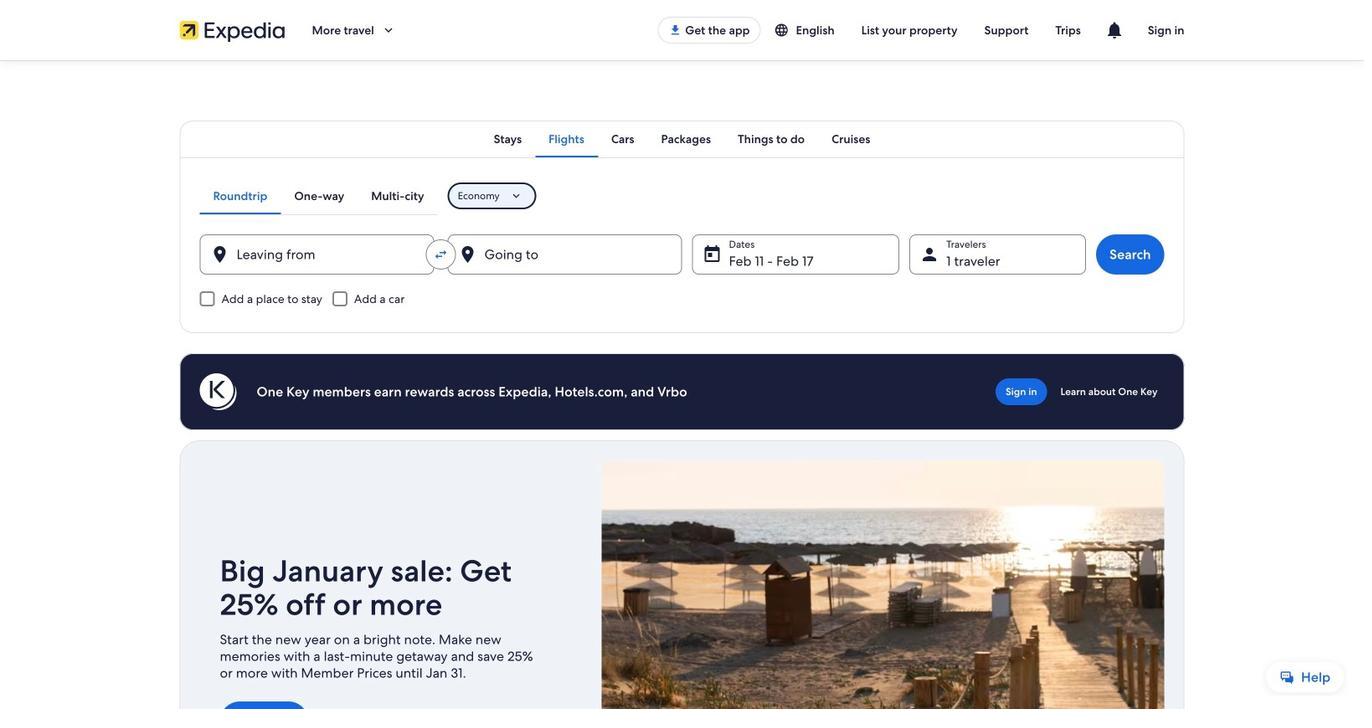 Task type: locate. For each thing, give the bounding box(es) containing it.
more travel image
[[381, 23, 396, 38]]

swap origin and destination values image
[[433, 247, 449, 262]]

communication center icon image
[[1105, 20, 1125, 40]]

main content
[[0, 60, 1364, 709]]

1 vertical spatial tab list
[[200, 178, 438, 214]]

tab list
[[180, 121, 1185, 157], [200, 178, 438, 214]]

download the app button image
[[669, 23, 682, 37]]



Task type: vqa. For each thing, say whether or not it's contained in the screenshot.
the bottom tab list
yes



Task type: describe. For each thing, give the bounding box(es) containing it.
expedia logo image
[[180, 18, 285, 42]]

small image
[[774, 23, 796, 38]]

0 vertical spatial tab list
[[180, 121, 1185, 157]]



